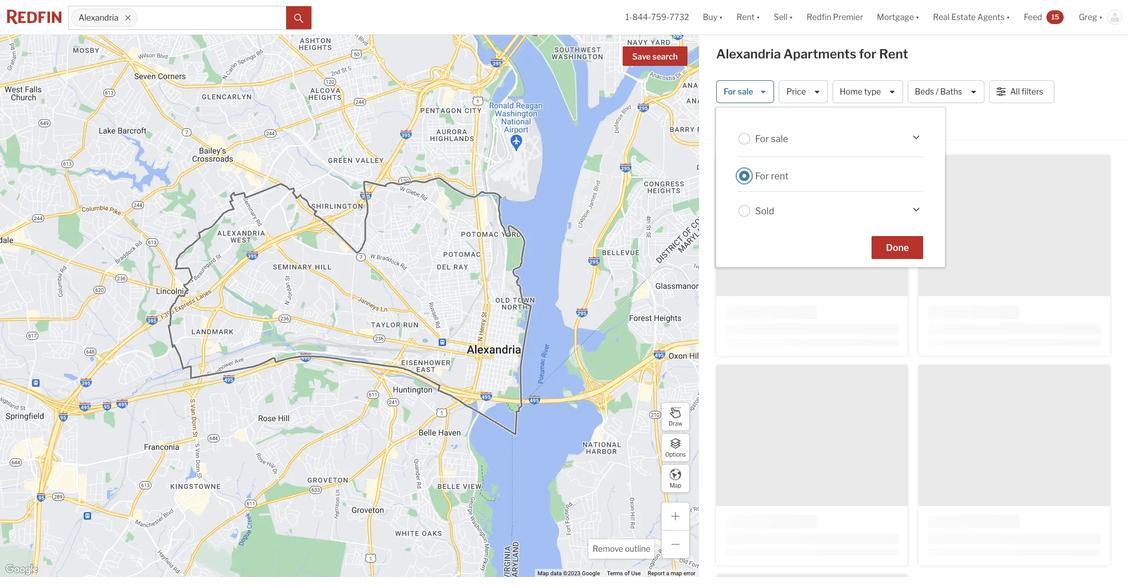 Task type: vqa. For each thing, say whether or not it's contained in the screenshot.
995K
no



Task type: describe. For each thing, give the bounding box(es) containing it.
real estate agents ▾ link
[[934, 0, 1011, 34]]

home type button
[[833, 80, 903, 103]]

844-
[[633, 12, 652, 22]]

of
[[625, 571, 630, 577]]

mortgage ▾
[[878, 12, 920, 22]]

options button
[[662, 434, 690, 462]]

terms
[[607, 571, 623, 577]]

▾ for sell ▾
[[790, 12, 793, 22]]

done button
[[872, 236, 924, 259]]

sell ▾ button
[[767, 0, 800, 34]]

buy
[[703, 12, 718, 22]]

sell
[[774, 12, 788, 22]]

outline
[[625, 545, 651, 554]]

terms of use link
[[607, 571, 641, 577]]

price button
[[779, 80, 828, 103]]

▾ for mortgage ▾
[[916, 12, 920, 22]]

redfin
[[807, 12, 832, 22]]

map button
[[662, 465, 690, 493]]

1 vertical spatial for
[[756, 133, 769, 144]]

agents
[[978, 12, 1005, 22]]

▾ for buy ▾
[[720, 12, 723, 22]]

estate
[[952, 12, 976, 22]]

beds / baths button
[[908, 80, 985, 103]]

mortgage ▾ button
[[878, 0, 920, 34]]

real estate agents ▾
[[934, 12, 1011, 22]]

feed
[[1024, 12, 1043, 22]]

apartments
[[784, 46, 857, 61]]

real estate agents ▾ button
[[927, 0, 1018, 34]]

error
[[684, 571, 696, 577]]

sale inside button
[[738, 87, 754, 97]]

redfin premier
[[807, 12, 864, 22]]

alexandria for alexandria
[[79, 13, 119, 23]]

©2023
[[563, 571, 581, 577]]

▾ for greg ▾
[[1100, 12, 1103, 22]]

buy ▾ button
[[703, 0, 723, 34]]

all filters
[[1011, 87, 1044, 97]]

buy ▾
[[703, 12, 723, 22]]

google image
[[3, 563, 41, 578]]

real
[[934, 12, 950, 22]]

terms of use
[[607, 571, 641, 577]]

redfin premier button
[[800, 0, 871, 34]]

remove outline button
[[589, 540, 655, 559]]

done
[[887, 243, 909, 254]]

price
[[787, 87, 806, 97]]

rent ▾ button
[[737, 0, 761, 34]]

7732
[[670, 12, 690, 22]]

rent
[[771, 171, 789, 182]]

rent inside dropdown button
[[737, 12, 755, 22]]

sell ▾ button
[[774, 0, 793, 34]]

mortgage
[[878, 12, 914, 22]]

greg ▾
[[1080, 12, 1103, 22]]

alexandria apartments for rent
[[717, 46, 909, 61]]

home
[[840, 87, 863, 97]]



Task type: locate. For each thing, give the bounding box(es) containing it.
search
[[653, 52, 678, 61]]

submit search image
[[294, 14, 304, 23]]

sale up rent in the right top of the page
[[771, 133, 789, 144]]

remove alexandria image
[[124, 14, 131, 21]]

baths
[[941, 87, 963, 97]]

buy ▾ button
[[696, 0, 730, 34]]

0 vertical spatial for
[[724, 87, 737, 97]]

alexandria
[[79, 13, 119, 23], [717, 46, 781, 61]]

sale left price
[[738, 87, 754, 97]]

report a map error
[[648, 571, 696, 577]]

map
[[671, 571, 682, 577]]

1 vertical spatial rent
[[880, 46, 909, 61]]

2 vertical spatial for
[[756, 171, 769, 182]]

▾ inside rent ▾ dropdown button
[[757, 12, 761, 22]]

▾ left sell
[[757, 12, 761, 22]]

rent
[[737, 12, 755, 22], [880, 46, 909, 61]]

3 ▾ from the left
[[790, 12, 793, 22]]

options
[[666, 451, 686, 458]]

type
[[865, 87, 882, 97]]

map down options
[[670, 482, 682, 489]]

for
[[724, 87, 737, 97], [756, 133, 769, 144], [756, 171, 769, 182]]

15
[[1052, 12, 1060, 21]]

▾ right greg
[[1100, 12, 1103, 22]]

draw button
[[662, 403, 690, 431]]

0 vertical spatial map
[[670, 482, 682, 489]]

4 ▾ from the left
[[916, 12, 920, 22]]

data
[[551, 571, 562, 577]]

1 horizontal spatial for sale
[[756, 133, 789, 144]]

dialog
[[717, 108, 946, 267]]

▾ for rent ▾
[[757, 12, 761, 22]]

save search button
[[623, 46, 688, 66]]

1 vertical spatial alexandria
[[717, 46, 781, 61]]

1 vertical spatial sale
[[771, 133, 789, 144]]

report a map error link
[[648, 571, 696, 577]]

759-
[[652, 12, 670, 22]]

greg
[[1080, 12, 1098, 22]]

rent right "for"
[[880, 46, 909, 61]]

google
[[582, 571, 600, 577]]

alexandria down rent ▾ button in the top of the page
[[717, 46, 781, 61]]

6 ▾ from the left
[[1100, 12, 1103, 22]]

0 horizontal spatial alexandria
[[79, 13, 119, 23]]

for
[[860, 46, 877, 61]]

▾ inside real estate agents ▾ 'link'
[[1007, 12, 1011, 22]]

mortgage ▾ button
[[871, 0, 927, 34]]

save search
[[633, 52, 678, 61]]

0 vertical spatial alexandria
[[79, 13, 119, 23]]

map for map data ©2023 google
[[538, 571, 549, 577]]

beds
[[915, 87, 935, 97]]

for sale button
[[717, 80, 775, 103]]

1-844-759-7732 link
[[626, 12, 690, 22]]

rent right the buy ▾ on the right of page
[[737, 12, 755, 22]]

▾ right agents
[[1007, 12, 1011, 22]]

remove outline
[[593, 545, 651, 554]]

map left 'data'
[[538, 571, 549, 577]]

sale inside dialog
[[771, 133, 789, 144]]

premier
[[834, 12, 864, 22]]

▾ right sell
[[790, 12, 793, 22]]

draw
[[669, 420, 683, 427]]

1 horizontal spatial map
[[670, 482, 682, 489]]

sell ▾
[[774, 12, 793, 22]]

0 vertical spatial sale
[[738, 87, 754, 97]]

rent ▾
[[737, 12, 761, 22]]

save
[[633, 52, 651, 61]]

0 horizontal spatial sale
[[738, 87, 754, 97]]

alexandria for alexandria apartments for rent
[[717, 46, 781, 61]]

1 ▾ from the left
[[720, 12, 723, 22]]

1 horizontal spatial alexandria
[[717, 46, 781, 61]]

5 ▾ from the left
[[1007, 12, 1011, 22]]

1 horizontal spatial sale
[[771, 133, 789, 144]]

1 vertical spatial for sale
[[756, 133, 789, 144]]

all filters button
[[990, 80, 1055, 103]]

▾ inside buy ▾ dropdown button
[[720, 12, 723, 22]]

map inside button
[[670, 482, 682, 489]]

remove
[[593, 545, 624, 554]]

sold
[[756, 206, 775, 217]]

1-844-759-7732
[[626, 12, 690, 22]]

map data ©2023 google
[[538, 571, 600, 577]]

1-
[[626, 12, 633, 22]]

for sale inside button
[[724, 87, 754, 97]]

filters
[[1022, 87, 1044, 97]]

0 vertical spatial rent
[[737, 12, 755, 22]]

1 horizontal spatial rent
[[880, 46, 909, 61]]

beds / baths
[[915, 87, 963, 97]]

alexandria left remove alexandria icon
[[79, 13, 119, 23]]

0 horizontal spatial map
[[538, 571, 549, 577]]

a
[[667, 571, 670, 577]]

None search field
[[138, 6, 286, 29]]

for inside button
[[724, 87, 737, 97]]

use
[[632, 571, 641, 577]]

2 ▾ from the left
[[757, 12, 761, 22]]

for rent
[[756, 171, 789, 182]]

▾ right mortgage
[[916, 12, 920, 22]]

0 horizontal spatial for sale
[[724, 87, 754, 97]]

0
[[717, 120, 722, 129]]

map region
[[0, 0, 824, 578]]

▾ inside mortgage ▾ dropdown button
[[916, 12, 920, 22]]

map
[[670, 482, 682, 489], [538, 571, 549, 577]]

0 horizontal spatial rent
[[737, 12, 755, 22]]

map for map
[[670, 482, 682, 489]]

0 vertical spatial for sale
[[724, 87, 754, 97]]

▾ right buy
[[720, 12, 723, 22]]

all
[[1011, 87, 1020, 97]]

▾ inside sell ▾ dropdown button
[[790, 12, 793, 22]]

/
[[936, 87, 939, 97]]

▾
[[720, 12, 723, 22], [757, 12, 761, 22], [790, 12, 793, 22], [916, 12, 920, 22], [1007, 12, 1011, 22], [1100, 12, 1103, 22]]

sale
[[738, 87, 754, 97], [771, 133, 789, 144]]

1 vertical spatial map
[[538, 571, 549, 577]]

report
[[648, 571, 665, 577]]

home type
[[840, 87, 882, 97]]

for sale
[[724, 87, 754, 97], [756, 133, 789, 144]]

dialog containing for sale
[[717, 108, 946, 267]]

rent ▾ button
[[730, 0, 767, 34]]



